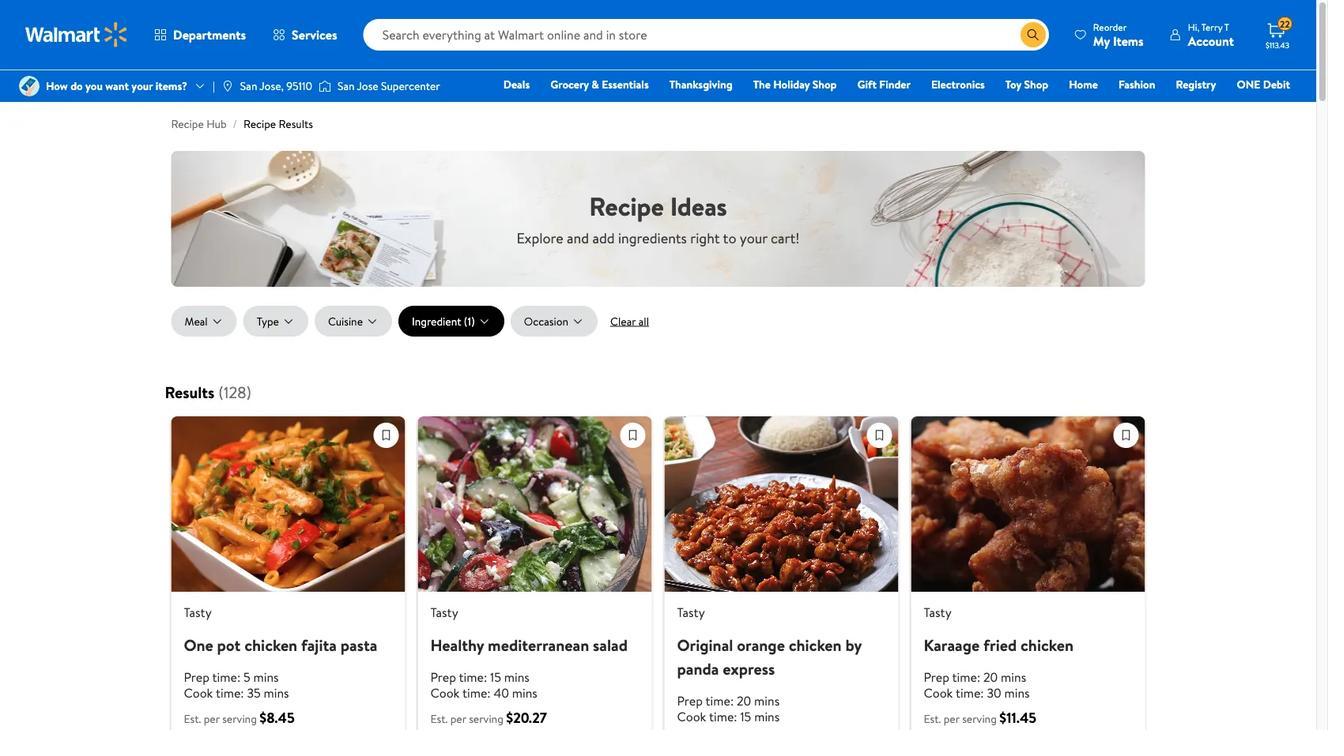 Task type: describe. For each thing, give the bounding box(es) containing it.
karaage fried chicken
[[924, 634, 1073, 656]]

thanksgiving
[[669, 77, 733, 92]]

orange
[[737, 634, 785, 656]]

to
[[723, 228, 736, 248]]

&
[[592, 77, 599, 92]]

per for one
[[204, 712, 220, 727]]

est. per serving $8.45
[[184, 708, 295, 728]]

gift finder link
[[850, 76, 918, 93]]

15 inside prep time: 15 mins cook time: 40 mins
[[490, 669, 501, 686]]

prep inside the prep time: 20 mins cook time: 15 mins
[[677, 693, 703, 710]]

account
[[1188, 32, 1234, 49]]

and
[[567, 228, 589, 248]]

departments
[[173, 26, 246, 43]]

serving for mediterranean
[[469, 712, 503, 727]]

supercenter
[[381, 78, 440, 94]]

deals
[[503, 77, 530, 92]]

services
[[292, 26, 337, 43]]

fried
[[983, 634, 1017, 656]]

cuisine button
[[315, 306, 392, 337]]

want
[[105, 78, 129, 94]]

0 horizontal spatial your
[[132, 78, 153, 94]]

reorder
[[1093, 20, 1127, 34]]

recipe for ideas
[[589, 189, 664, 224]]

30
[[987, 685, 1001, 702]]

original
[[677, 634, 733, 656]]

shop inside the holiday shop link
[[812, 77, 837, 92]]

items
[[1113, 32, 1144, 49]]

debit
[[1263, 77, 1290, 92]]

est. per serving $20.27
[[430, 708, 547, 728]]

serving for pot
[[222, 712, 257, 727]]

thanksgiving link
[[662, 76, 740, 93]]

san for san jose, 95110
[[240, 78, 257, 94]]

recipe hub link
[[171, 116, 227, 132]]

my
[[1093, 32, 1110, 49]]

how do you want your items?
[[46, 78, 187, 94]]

by
[[845, 634, 862, 656]]

healthy
[[430, 634, 484, 656]]

walmart image
[[25, 22, 128, 47]]

1 vertical spatial results
[[165, 381, 215, 404]]

clear all button
[[598, 309, 662, 334]]

20 for 15
[[737, 693, 751, 710]]

the holiday shop
[[753, 77, 837, 92]]

|
[[213, 78, 215, 94]]

type
[[257, 313, 279, 329]]

healthy mediterranean salad image
[[418, 417, 652, 592]]

electronics
[[931, 77, 985, 92]]

one
[[184, 634, 213, 656]]

one debit walmart+
[[1237, 77, 1290, 114]]

cook for karaage fried chicken
[[924, 685, 953, 702]]

test image for original orange chicken by panda express
[[868, 424, 891, 448]]

fashion link
[[1111, 76, 1162, 93]]

items?
[[155, 78, 187, 94]]

add
[[592, 228, 615, 248]]

est. per serving $11.45
[[924, 708, 1036, 728]]

san jose, 95110
[[240, 78, 312, 94]]

recipe hub / recipe results
[[171, 116, 313, 132]]

one debit link
[[1230, 76, 1297, 93]]

clear all
[[610, 313, 649, 329]]

est. for healthy mediterranean salad
[[430, 712, 448, 727]]

do
[[70, 78, 83, 94]]

pasta
[[340, 634, 377, 656]]

5
[[243, 669, 250, 686]]

essentials
[[602, 77, 649, 92]]

$11.45
[[999, 708, 1036, 728]]

meal button
[[171, 306, 237, 337]]

results (128)
[[165, 381, 251, 404]]

pot
[[217, 634, 241, 656]]

prep time: 15 mins cook time: 40 mins
[[430, 669, 537, 702]]

meal
[[185, 313, 208, 329]]

mediterranean
[[488, 634, 589, 656]]

test image for karaage fried chicken
[[1114, 424, 1138, 448]]

hub
[[206, 116, 227, 132]]

jose,
[[260, 78, 284, 94]]

chicken for fajita
[[244, 634, 297, 656]]

20 for 30
[[983, 669, 998, 686]]

toy
[[1005, 77, 1021, 92]]

departments button
[[141, 16, 259, 54]]

prep time: 5 mins cook time: 35 mins
[[184, 669, 289, 702]]

finder
[[879, 77, 911, 92]]

cart!
[[771, 228, 800, 248]]

all
[[639, 313, 649, 329]]

chicken for by
[[789, 634, 842, 656]]

walmart+ link
[[1236, 98, 1297, 115]]

registry
[[1176, 77, 1216, 92]]

3 chicken from the left
[[1021, 634, 1073, 656]]

serving for fried
[[962, 712, 997, 727]]

test image for healthy mediterranean salad
[[621, 424, 645, 448]]

original orange chicken by panda express image
[[664, 417, 898, 592]]

cuisine
[[328, 313, 363, 329]]

panda
[[677, 658, 719, 680]]



Task type: vqa. For each thing, say whether or not it's contained in the screenshot.
add
yes



Task type: locate. For each thing, give the bounding box(es) containing it.
20 inside prep time: 20 mins cook time: 30 mins
[[983, 669, 998, 686]]

0 horizontal spatial per
[[204, 712, 220, 727]]

search icon image
[[1027, 28, 1039, 41]]

1 horizontal spatial  image
[[319, 78, 331, 94]]

0 horizontal spatial san
[[240, 78, 257, 94]]

1 horizontal spatial per
[[450, 712, 466, 727]]

chicken right fried
[[1021, 634, 1073, 656]]

cook down panda
[[677, 708, 706, 726]]

cook for one pot chicken fajita pasta
[[184, 685, 213, 702]]

est. down prep time: 5 mins cook time: 35 mins
[[184, 712, 201, 727]]

1 horizontal spatial recipe
[[243, 116, 276, 132]]

cook inside prep time: 15 mins cook time: 40 mins
[[430, 685, 460, 702]]

prep for karaage fried chicken
[[924, 669, 949, 686]]

mins
[[253, 669, 279, 686], [504, 669, 529, 686], [1001, 669, 1026, 686], [264, 685, 289, 702], [512, 685, 537, 702], [1004, 685, 1030, 702], [754, 693, 780, 710], [754, 708, 780, 726]]

san left jose
[[338, 78, 355, 94]]

your inside recipe ideas explore and add ingredients right to your cart!
[[740, 228, 767, 248]]

per inside est. per serving $20.27
[[450, 712, 466, 727]]

jose
[[357, 78, 378, 94]]

1 horizontal spatial 15
[[740, 708, 751, 726]]

est. down prep time: 15 mins cook time: 40 mins
[[430, 712, 448, 727]]

express
[[723, 658, 775, 680]]

the holiday shop link
[[746, 76, 844, 93]]

 image for san
[[319, 78, 331, 94]]

occasion
[[524, 313, 568, 329]]

1 per from the left
[[204, 712, 220, 727]]

$113.43
[[1266, 40, 1289, 50]]

ingredient (1)
[[412, 313, 475, 329]]

22
[[1280, 17, 1290, 31]]

cook
[[184, 685, 213, 702], [430, 685, 460, 702], [924, 685, 953, 702], [677, 708, 706, 726]]

original orange chicken by panda express
[[677, 634, 862, 680]]

prep inside prep time: 20 mins cook time: 30 mins
[[924, 669, 949, 686]]

3 tasty from the left
[[677, 604, 705, 621]]

time:
[[212, 669, 240, 686], [459, 669, 487, 686], [952, 669, 980, 686], [216, 685, 244, 702], [462, 685, 491, 702], [956, 685, 984, 702], [706, 693, 734, 710], [709, 708, 737, 726]]

fajita
[[301, 634, 337, 656]]

walmart+
[[1243, 99, 1290, 114]]

2 horizontal spatial chicken
[[1021, 634, 1073, 656]]

home link
[[1062, 76, 1105, 93]]

0 horizontal spatial chicken
[[244, 634, 297, 656]]

karaage fried chicken image
[[911, 417, 1145, 592]]

serving inside est. per serving $8.45
[[222, 712, 257, 727]]

recipe inside recipe ideas explore and add ingredients right to your cart!
[[589, 189, 664, 224]]

2 horizontal spatial per
[[944, 712, 960, 727]]

2 horizontal spatial est.
[[924, 712, 941, 727]]

prep for healthy mediterranean salad
[[430, 669, 456, 686]]

1 horizontal spatial shop
[[1024, 77, 1048, 92]]

ideas
[[670, 189, 727, 224]]

est. inside est. per serving $20.27
[[430, 712, 448, 727]]

one pot chicken fajita pasta image
[[171, 417, 405, 592]]

registry link
[[1169, 76, 1223, 93]]

tasty for original orange chicken by panda express
[[677, 604, 705, 621]]

0 horizontal spatial 20
[[737, 693, 751, 710]]

results left (128)
[[165, 381, 215, 404]]

20
[[983, 669, 998, 686], [737, 693, 751, 710]]

clear
[[610, 313, 636, 329]]

ingredients
[[618, 228, 687, 248]]

4 test image from the left
[[1114, 424, 1138, 448]]

$20.27
[[506, 708, 547, 728]]

you
[[85, 78, 103, 94]]

2 tasty from the left
[[430, 604, 458, 621]]

explore
[[517, 228, 563, 248]]

40
[[494, 685, 509, 702]]

recipe up "add"
[[589, 189, 664, 224]]

reorder my items
[[1093, 20, 1144, 49]]

15 inside the prep time: 20 mins cook time: 15 mins
[[740, 708, 751, 726]]

0 horizontal spatial results
[[165, 381, 215, 404]]

grocery & essentials link
[[543, 76, 656, 93]]

1 san from the left
[[240, 78, 257, 94]]

1 horizontal spatial serving
[[469, 712, 503, 727]]

prep down panda
[[677, 693, 703, 710]]

per inside est. per serving $11.45
[[944, 712, 960, 727]]

results down 95110
[[279, 116, 313, 132]]

3 est. from the left
[[924, 712, 941, 727]]

per down prep time: 20 mins cook time: 30 mins
[[944, 712, 960, 727]]

 image for how
[[19, 76, 40, 96]]

1 serving from the left
[[222, 712, 257, 727]]

per down prep time: 5 mins cook time: 35 mins
[[204, 712, 220, 727]]

salad
[[593, 634, 628, 656]]

1 horizontal spatial san
[[338, 78, 355, 94]]

chicken inside original orange chicken by panda express
[[789, 634, 842, 656]]

occasion button
[[511, 306, 598, 337]]

0 horizontal spatial serving
[[222, 712, 257, 727]]

 image left how
[[19, 76, 40, 96]]

cook inside the prep time: 20 mins cook time: 15 mins
[[677, 708, 706, 726]]

right
[[690, 228, 720, 248]]

0 vertical spatial 20
[[983, 669, 998, 686]]

recipe
[[171, 116, 204, 132], [243, 116, 276, 132], [589, 189, 664, 224]]

est. inside est. per serving $8.45
[[184, 712, 201, 727]]

san
[[240, 78, 257, 94], [338, 78, 355, 94]]

 image
[[221, 80, 234, 92]]

one pot chicken fajita pasta
[[184, 634, 377, 656]]

per down prep time: 15 mins cook time: 40 mins
[[450, 712, 466, 727]]

15 up est. per serving $20.27
[[490, 669, 501, 686]]

hi, terry t account
[[1188, 20, 1234, 49]]

1 vertical spatial 20
[[737, 693, 751, 710]]

holiday
[[773, 77, 810, 92]]

prep inside prep time: 5 mins cook time: 35 mins
[[184, 669, 209, 686]]

2 chicken from the left
[[789, 634, 842, 656]]

your right to
[[740, 228, 767, 248]]

serving down the 35
[[222, 712, 257, 727]]

15
[[490, 669, 501, 686], [740, 708, 751, 726]]

4 tasty from the left
[[924, 604, 952, 621]]

per for karaage
[[944, 712, 960, 727]]

prep inside prep time: 15 mins cook time: 40 mins
[[430, 669, 456, 686]]

est. for one pot chicken fajita pasta
[[184, 712, 201, 727]]

cook inside prep time: 5 mins cook time: 35 mins
[[184, 685, 213, 702]]

tasty for healthy mediterranean salad
[[430, 604, 458, 621]]

cook down healthy
[[430, 685, 460, 702]]

2 serving from the left
[[469, 712, 503, 727]]

/
[[233, 116, 237, 132]]

shop right toy
[[1024, 77, 1048, 92]]

est. inside est. per serving $11.45
[[924, 712, 941, 727]]

2 horizontal spatial serving
[[962, 712, 997, 727]]

tasty for karaage fried chicken
[[924, 604, 952, 621]]

serving down 40
[[469, 712, 503, 727]]

karaage
[[924, 634, 980, 656]]

Walmart Site-Wide search field
[[363, 19, 1049, 51]]

toy shop
[[1005, 77, 1048, 92]]

2 est. from the left
[[430, 712, 448, 727]]

recipe for hub
[[171, 116, 204, 132]]

type button
[[243, 306, 308, 337]]

2 test image from the left
[[621, 424, 645, 448]]

prep time: 20 mins cook time: 30 mins
[[924, 669, 1030, 702]]

1 chicken from the left
[[244, 634, 297, 656]]

0 horizontal spatial est.
[[184, 712, 201, 727]]

cook inside prep time: 20 mins cook time: 30 mins
[[924, 685, 953, 702]]

0 horizontal spatial recipe
[[171, 116, 204, 132]]

1 shop from the left
[[812, 77, 837, 92]]

 image right 95110
[[319, 78, 331, 94]]

chicken
[[244, 634, 297, 656], [789, 634, 842, 656], [1021, 634, 1073, 656]]

cook for healthy mediterranean salad
[[430, 685, 460, 702]]

terry
[[1201, 20, 1222, 34]]

0 vertical spatial your
[[132, 78, 153, 94]]

test image
[[374, 424, 398, 448], [621, 424, 645, 448], [868, 424, 891, 448], [1114, 424, 1138, 448]]

tasty for one pot chicken fajita pasta
[[184, 604, 212, 621]]

(1)
[[464, 313, 475, 329]]

2 san from the left
[[338, 78, 355, 94]]

0 horizontal spatial shop
[[812, 77, 837, 92]]

serving inside est. per serving $20.27
[[469, 712, 503, 727]]

prep down karaage
[[924, 669, 949, 686]]

recipe left hub
[[171, 116, 204, 132]]

1 test image from the left
[[374, 424, 398, 448]]

san left jose,
[[240, 78, 257, 94]]

grocery
[[550, 77, 589, 92]]

your right want
[[132, 78, 153, 94]]

est. for karaage fried chicken
[[924, 712, 941, 727]]

shop right holiday
[[812, 77, 837, 92]]

1 horizontal spatial 20
[[983, 669, 998, 686]]

20 inside the prep time: 20 mins cook time: 15 mins
[[737, 693, 751, 710]]

per for healthy
[[450, 712, 466, 727]]

35
[[247, 685, 261, 702]]

0 vertical spatial 15
[[490, 669, 501, 686]]

test image for one pot chicken fajita pasta
[[374, 424, 398, 448]]

tasty up karaage
[[924, 604, 952, 621]]

san for san jose supercenter
[[338, 78, 355, 94]]

electronics link
[[924, 76, 992, 93]]

how
[[46, 78, 68, 94]]

shop inside toy shop link
[[1024, 77, 1048, 92]]

1 est. from the left
[[184, 712, 201, 727]]

1 tasty from the left
[[184, 604, 212, 621]]

recipe right / at left
[[243, 116, 276, 132]]

3 test image from the left
[[868, 424, 891, 448]]

1 horizontal spatial your
[[740, 228, 767, 248]]

1 horizontal spatial results
[[279, 116, 313, 132]]

tasty up one
[[184, 604, 212, 621]]

20 down express at the right
[[737, 693, 751, 710]]

3 per from the left
[[944, 712, 960, 727]]

prep for one pot chicken fajita pasta
[[184, 669, 209, 686]]

Search search field
[[363, 19, 1049, 51]]

1 vertical spatial your
[[740, 228, 767, 248]]

deals link
[[496, 76, 537, 93]]

0 horizontal spatial 15
[[490, 669, 501, 686]]

3 serving from the left
[[962, 712, 997, 727]]

ingredient
[[412, 313, 461, 329]]

gift finder
[[857, 77, 911, 92]]

(128)
[[218, 381, 251, 404]]

95110
[[286, 78, 312, 94]]

serving down 30
[[962, 712, 997, 727]]

one
[[1237, 77, 1260, 92]]

0 horizontal spatial  image
[[19, 76, 40, 96]]

cook up est. per serving $11.45 at the right bottom of the page
[[924, 685, 953, 702]]

grocery & essentials
[[550, 77, 649, 92]]

2 per from the left
[[450, 712, 466, 727]]

t
[[1224, 20, 1229, 34]]

chicken up 5
[[244, 634, 297, 656]]

serving inside est. per serving $11.45
[[962, 712, 997, 727]]

services button
[[259, 16, 351, 54]]

cook up est. per serving $8.45
[[184, 685, 213, 702]]

1 horizontal spatial est.
[[430, 712, 448, 727]]

per inside est. per serving $8.45
[[204, 712, 220, 727]]

prep down healthy
[[430, 669, 456, 686]]

tasty up original
[[677, 604, 705, 621]]

tasty up healthy
[[430, 604, 458, 621]]

prep down one
[[184, 669, 209, 686]]

home
[[1069, 77, 1098, 92]]

2 horizontal spatial recipe
[[589, 189, 664, 224]]

est. down prep time: 20 mins cook time: 30 mins
[[924, 712, 941, 727]]

0 vertical spatial results
[[279, 116, 313, 132]]

2 shop from the left
[[1024, 77, 1048, 92]]

chicken left by on the bottom of the page
[[789, 634, 842, 656]]

prep time: 20 mins cook time: 15 mins
[[677, 693, 780, 726]]

fashion
[[1119, 77, 1155, 92]]

 image
[[19, 76, 40, 96], [319, 78, 331, 94]]

20 down karaage fried chicken
[[983, 669, 998, 686]]

1 vertical spatial 15
[[740, 708, 751, 726]]

15 down express at the right
[[740, 708, 751, 726]]

1 horizontal spatial chicken
[[789, 634, 842, 656]]



